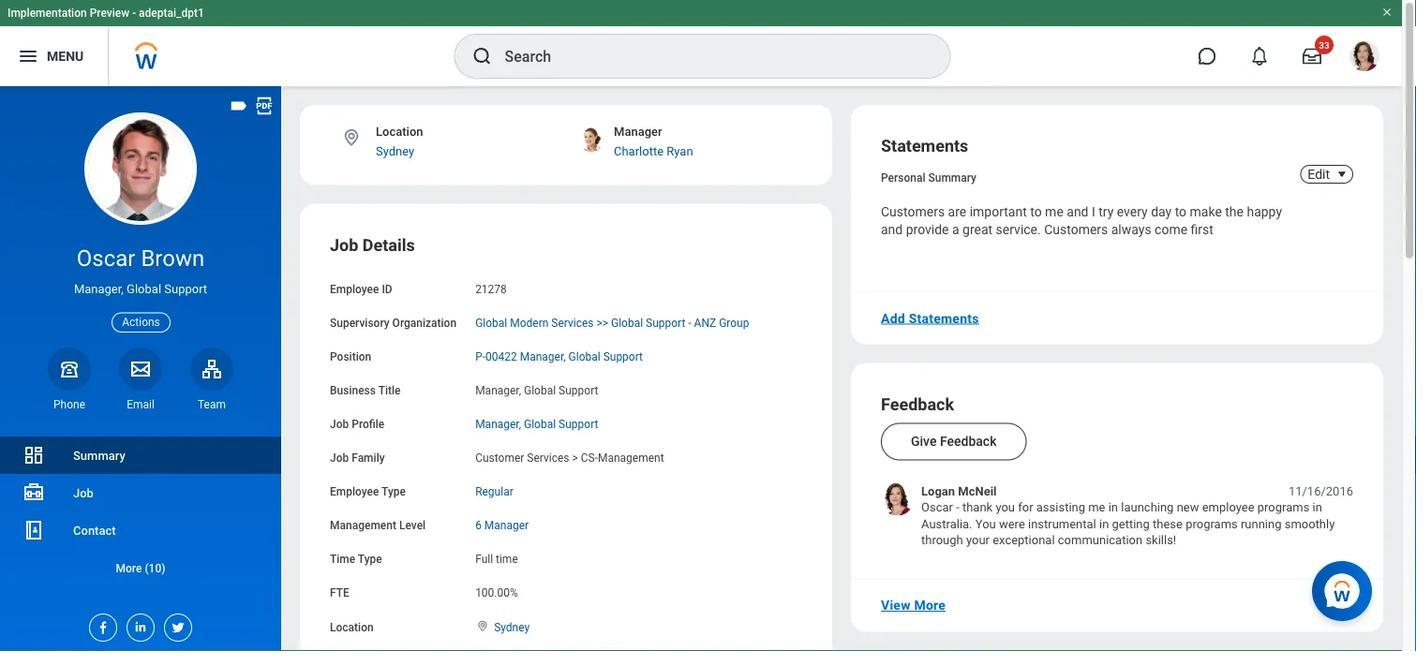 Task type: vqa. For each thing, say whether or not it's contained in the screenshot.
Manager, Global Support to the middle
yes



Task type: describe. For each thing, give the bounding box(es) containing it.
me inside customers are important to me and i try every day to make the happy and provide a great service. customers always come first
[[1045, 204, 1064, 220]]

give feedback
[[911, 434, 997, 450]]

p-00422 manager, global support
[[475, 350, 643, 363]]

logan mcneil link
[[921, 483, 997, 500]]

assisting
[[1037, 501, 1086, 515]]

always
[[1112, 222, 1152, 237]]

add statements
[[881, 311, 979, 326]]

summary link
[[0, 437, 281, 474]]

regular link
[[475, 482, 513, 499]]

(10)
[[145, 562, 165, 575]]

manager inside manager charlotte ryan
[[614, 125, 662, 139]]

supervisory organization
[[330, 316, 457, 330]]

statements inside add statements "button"
[[909, 311, 979, 326]]

logan
[[921, 484, 955, 498]]

business
[[330, 384, 376, 397]]

time
[[330, 553, 356, 566]]

0 vertical spatial feedback
[[881, 395, 954, 414]]

level
[[399, 519, 426, 532]]

are
[[948, 204, 967, 220]]

charlotte ryan link
[[614, 144, 693, 158]]

fte element
[[475, 576, 518, 601]]

view
[[881, 598, 911, 614]]

profile logan mcneil image
[[1350, 41, 1380, 75]]

mail image
[[129, 358, 152, 380]]

more inside dropdown button
[[116, 562, 142, 575]]

summary inside personal summary element
[[929, 172, 977, 185]]

phone image
[[56, 358, 82, 380]]

position
[[330, 350, 371, 363]]

management inside job family "element"
[[598, 452, 664, 465]]

support up job family "element"
[[559, 418, 598, 431]]

regular
[[475, 486, 513, 499]]

give
[[911, 434, 937, 450]]

personal summary element
[[881, 168, 977, 185]]

brown
[[141, 245, 205, 272]]

ryan
[[667, 144, 693, 158]]

new
[[1177, 501, 1199, 515]]

0 vertical spatial and
[[1067, 204, 1089, 220]]

you
[[996, 501, 1015, 515]]

thank
[[963, 501, 993, 515]]

33 button
[[1292, 36, 1334, 77]]

more (10) button
[[0, 549, 281, 587]]

team
[[198, 398, 226, 411]]

australia.
[[921, 517, 973, 531]]

contact link
[[0, 512, 281, 549]]

2 to from the left
[[1175, 204, 1187, 220]]

0 horizontal spatial customers
[[881, 204, 945, 220]]

1 to from the left
[[1030, 204, 1042, 220]]

job details group
[[330, 234, 802, 652]]

Search Workday  search field
[[505, 36, 912, 77]]

smoothly
[[1285, 517, 1335, 531]]

add
[[881, 311, 905, 326]]

p-
[[475, 350, 486, 363]]

email
[[127, 398, 155, 411]]

oscar brown
[[77, 245, 205, 272]]

adeptai_dpt1
[[139, 7, 204, 20]]

>>
[[597, 316, 608, 330]]

location for location sydney
[[376, 125, 423, 139]]

a
[[952, 222, 960, 237]]

phone
[[53, 398, 85, 411]]

phone button
[[48, 348, 91, 412]]

your
[[966, 533, 990, 547]]

time
[[496, 553, 518, 566]]

personal summary
[[881, 172, 977, 185]]

sydney inside location sydney
[[376, 144, 415, 158]]

for
[[1018, 501, 1034, 515]]

type for employee type
[[382, 486, 406, 499]]

exceptional
[[993, 533, 1055, 547]]

try
[[1099, 204, 1114, 220]]

employee id
[[330, 283, 392, 296]]

view team image
[[201, 358, 223, 380]]

search image
[[471, 45, 494, 67]]

6 manager
[[475, 519, 529, 532]]

happy
[[1247, 204, 1282, 220]]

summary inside summary link
[[73, 449, 125, 463]]

group
[[719, 316, 749, 330]]

in up communication at the bottom right of page
[[1100, 517, 1109, 531]]

menu button
[[0, 26, 108, 86]]

menu
[[47, 48, 84, 64]]

manager charlotte ryan
[[614, 125, 693, 158]]

oscar for oscar brown
[[77, 245, 135, 272]]

location image
[[475, 620, 490, 633]]

supervisory
[[330, 316, 390, 330]]

0 horizontal spatial management
[[330, 519, 396, 532]]

job link
[[0, 474, 281, 512]]

services inside job family "element"
[[527, 452, 569, 465]]

getting
[[1112, 517, 1150, 531]]

manager, inside "navigation pane" 'region'
[[74, 282, 124, 296]]

1 horizontal spatial more
[[914, 598, 946, 614]]

inbox large image
[[1303, 47, 1322, 66]]

- inside oscar - thank you for assisting me in launching new employee programs in australia. you were instrumental in getting these programs running smoothly through your exceptional communication skills!
[[956, 501, 960, 515]]

personal
[[881, 172, 926, 185]]

1 horizontal spatial customers
[[1044, 222, 1108, 237]]

>
[[572, 452, 578, 465]]

fte
[[330, 587, 349, 600]]

email button
[[119, 348, 162, 412]]

job details button
[[330, 235, 415, 255]]

job inside "navigation pane" 'region'
[[73, 486, 94, 500]]

manager, global support inside "navigation pane" 'region'
[[74, 282, 207, 296]]

team oscar brown element
[[190, 397, 233, 412]]

family
[[352, 452, 385, 465]]

location sydney
[[376, 125, 423, 158]]

modern
[[510, 316, 549, 330]]

actions
[[122, 316, 160, 329]]

manager, global support for manager, global support link
[[475, 418, 598, 431]]

skills!
[[1146, 533, 1177, 547]]

global down >> on the left of page
[[569, 350, 601, 363]]

job family element
[[475, 440, 664, 466]]

services inside global modern services >> global support - anz group link
[[551, 316, 594, 330]]

oscar - thank you for assisting me in launching new employee programs in australia. you were instrumental in getting these programs running smoothly through your exceptional communication skills!
[[921, 501, 1335, 547]]

customers are important to me and i try every day to make the happy and provide a great service. customers always come first
[[881, 204, 1286, 237]]

oscar for oscar - thank you for assisting me in launching new employee programs in australia. you were instrumental in getting these programs running smoothly through your exceptional communication skills!
[[921, 501, 953, 515]]

make
[[1190, 204, 1222, 220]]

job for job details
[[330, 235, 358, 255]]

global down business title element
[[524, 418, 556, 431]]

support inside business title element
[[559, 384, 598, 397]]

p-00422 manager, global support link
[[475, 347, 643, 363]]

management level
[[330, 519, 426, 532]]

caret down image
[[1331, 167, 1354, 182]]



Task type: locate. For each thing, give the bounding box(es) containing it.
feedback up give
[[881, 395, 954, 414]]

me left "i"
[[1045, 204, 1064, 220]]

services left '>'
[[527, 452, 569, 465]]

title
[[378, 384, 401, 397]]

1 vertical spatial manager
[[484, 519, 529, 532]]

employee id element
[[475, 271, 507, 297]]

oscar left the brown
[[77, 245, 135, 272]]

support inside "navigation pane" 'region'
[[164, 282, 207, 296]]

0 vertical spatial me
[[1045, 204, 1064, 220]]

day
[[1151, 204, 1172, 220]]

launching
[[1121, 501, 1174, 515]]

organization
[[392, 316, 457, 330]]

0 horizontal spatial to
[[1030, 204, 1042, 220]]

these
[[1153, 517, 1183, 531]]

1 horizontal spatial me
[[1089, 501, 1106, 515]]

list
[[0, 437, 281, 587]]

0 vertical spatial -
[[132, 7, 136, 20]]

to
[[1030, 204, 1042, 220], [1175, 204, 1187, 220]]

- down logan mcneil "link"
[[956, 501, 960, 515]]

- right preview
[[132, 7, 136, 20]]

1 vertical spatial customers
[[1044, 222, 1108, 237]]

2 horizontal spatial -
[[956, 501, 960, 515]]

oscar inside oscar - thank you for assisting me in launching new employee programs in australia. you were instrumental in getting these programs running smoothly through your exceptional communication skills!
[[921, 501, 953, 515]]

i
[[1092, 204, 1096, 220]]

0 horizontal spatial sydney link
[[376, 144, 415, 158]]

more right 'view' on the bottom right of the page
[[914, 598, 946, 614]]

time type
[[330, 553, 382, 566]]

1 horizontal spatial sydney link
[[494, 617, 530, 634]]

6 manager link
[[475, 516, 529, 532]]

0 vertical spatial summary
[[929, 172, 977, 185]]

support left "anz"
[[646, 316, 686, 330]]

0 horizontal spatial and
[[881, 222, 903, 237]]

1 employee from the top
[[330, 283, 379, 296]]

full
[[475, 553, 493, 566]]

job up contact
[[73, 486, 94, 500]]

support
[[164, 282, 207, 296], [646, 316, 686, 330], [603, 350, 643, 363], [559, 384, 598, 397], [559, 418, 598, 431]]

view printable version (pdf) image
[[254, 96, 275, 116]]

global up manager, global support link
[[524, 384, 556, 397]]

more left (10)
[[116, 562, 142, 575]]

employee left id
[[330, 283, 379, 296]]

implementation preview -   adeptai_dpt1
[[7, 7, 204, 20]]

job image
[[22, 482, 45, 504]]

global modern services >> global support - anz group link
[[475, 313, 749, 330]]

more (10)
[[116, 562, 165, 575]]

location right location icon
[[376, 125, 423, 139]]

0 vertical spatial sydney
[[376, 144, 415, 158]]

type right time
[[358, 553, 382, 566]]

important
[[970, 204, 1027, 220]]

1 vertical spatial more
[[914, 598, 946, 614]]

0 horizontal spatial me
[[1045, 204, 1064, 220]]

full time element
[[475, 549, 518, 566]]

job left profile
[[330, 418, 349, 431]]

every
[[1117, 204, 1148, 220]]

to up service.
[[1030, 204, 1042, 220]]

0 horizontal spatial oscar
[[77, 245, 135, 272]]

contact
[[73, 524, 116, 538]]

full time
[[475, 553, 518, 566]]

edit
[[1308, 166, 1330, 182]]

0 vertical spatial management
[[598, 452, 664, 465]]

location image
[[341, 127, 362, 148]]

0 vertical spatial sydney link
[[376, 144, 415, 158]]

0 vertical spatial manager, global support
[[74, 282, 207, 296]]

0 vertical spatial manager
[[614, 125, 662, 139]]

facebook image
[[90, 615, 111, 636]]

sydney right location image at the left of the page
[[494, 621, 530, 634]]

running
[[1241, 517, 1282, 531]]

charlotte
[[614, 144, 664, 158]]

employee for employee type
[[330, 486, 379, 499]]

give feedback button
[[881, 423, 1027, 461]]

manager, down oscar brown
[[74, 282, 124, 296]]

support down the brown
[[164, 282, 207, 296]]

anz
[[694, 316, 716, 330]]

0 horizontal spatial -
[[132, 7, 136, 20]]

provide
[[906, 222, 949, 237]]

phone oscar brown element
[[48, 397, 91, 412]]

customer services > cs-management
[[475, 452, 664, 465]]

employee's photo (logan mcneil) image
[[881, 483, 914, 516]]

0 vertical spatial customers
[[881, 204, 945, 220]]

11/16/2016
[[1289, 484, 1354, 498]]

1 horizontal spatial sydney
[[494, 621, 530, 634]]

navigation pane region
[[0, 86, 281, 652]]

1 vertical spatial feedback
[[940, 434, 997, 450]]

1 vertical spatial sydney link
[[494, 617, 530, 634]]

0 horizontal spatial location
[[330, 621, 374, 634]]

global right >> on the left of page
[[611, 316, 643, 330]]

oscar inside "navigation pane" 'region'
[[77, 245, 135, 272]]

oscar
[[77, 245, 135, 272], [921, 501, 953, 515]]

- inside "job details" group
[[688, 316, 691, 330]]

you
[[976, 517, 996, 531]]

0 horizontal spatial summary
[[73, 449, 125, 463]]

manager up the charlotte at left top
[[614, 125, 662, 139]]

sydney link right location icon
[[376, 144, 415, 158]]

employee
[[330, 283, 379, 296], [330, 486, 379, 499]]

employee down job family
[[330, 486, 379, 499]]

1 horizontal spatial programs
[[1258, 501, 1310, 515]]

manager, inside business title element
[[475, 384, 521, 397]]

to right day
[[1175, 204, 1187, 220]]

in up 'getting'
[[1109, 501, 1118, 515]]

and left "i"
[[1067, 204, 1089, 220]]

1 horizontal spatial location
[[376, 125, 423, 139]]

-
[[132, 7, 136, 20], [688, 316, 691, 330], [956, 501, 960, 515]]

2 employee from the top
[[330, 486, 379, 499]]

manager, global support link
[[475, 414, 598, 431]]

manager, global support up manager, global support link
[[475, 384, 598, 397]]

oscar down the logan
[[921, 501, 953, 515]]

0 vertical spatial employee
[[330, 283, 379, 296]]

statements right add
[[909, 311, 979, 326]]

global down 21278
[[475, 316, 507, 330]]

services left >> on the left of page
[[551, 316, 594, 330]]

location inside "job details" group
[[330, 621, 374, 634]]

1 horizontal spatial manager
[[614, 125, 662, 139]]

1 vertical spatial me
[[1089, 501, 1106, 515]]

manager, up customer
[[475, 418, 521, 431]]

1 horizontal spatial to
[[1175, 204, 1187, 220]]

feedback inside button
[[940, 434, 997, 450]]

global inside business title element
[[524, 384, 556, 397]]

manager, up business title element
[[520, 350, 566, 363]]

programs up running
[[1258, 501, 1310, 515]]

programs
[[1258, 501, 1310, 515], [1186, 517, 1238, 531]]

list containing summary
[[0, 437, 281, 587]]

summary
[[929, 172, 977, 185], [73, 449, 125, 463]]

summary up are
[[929, 172, 977, 185]]

business title
[[330, 384, 401, 397]]

summary image
[[22, 444, 45, 467]]

feedback
[[881, 395, 954, 414], [940, 434, 997, 450]]

support down global modern services >> global support - anz group
[[603, 350, 643, 363]]

type
[[382, 486, 406, 499], [358, 553, 382, 566]]

employee for employee id
[[330, 283, 379, 296]]

and left provide
[[881, 222, 903, 237]]

0 vertical spatial statements
[[881, 136, 969, 156]]

employee type
[[330, 486, 406, 499]]

manager, global support down business title element
[[475, 418, 598, 431]]

00422
[[486, 350, 517, 363]]

sydney link right location image at the left of the page
[[494, 617, 530, 634]]

job for job profile
[[330, 418, 349, 431]]

1 vertical spatial and
[[881, 222, 903, 237]]

email oscar brown element
[[119, 397, 162, 412]]

the
[[1225, 204, 1244, 220]]

0 vertical spatial type
[[382, 486, 406, 499]]

1 vertical spatial statements
[[909, 311, 979, 326]]

cs-
[[581, 452, 598, 465]]

details
[[363, 235, 415, 255]]

statements
[[881, 136, 969, 156], [909, 311, 979, 326]]

1 vertical spatial type
[[358, 553, 382, 566]]

manager, global support for business title element
[[475, 384, 598, 397]]

management down employee type at bottom left
[[330, 519, 396, 532]]

menu banner
[[0, 0, 1402, 86]]

id
[[382, 283, 392, 296]]

notifications large image
[[1251, 47, 1269, 66]]

services
[[551, 316, 594, 330], [527, 452, 569, 465]]

close environment banner image
[[1382, 7, 1393, 18]]

management right '>'
[[598, 452, 664, 465]]

0 vertical spatial more
[[116, 562, 142, 575]]

type up 'management level'
[[382, 486, 406, 499]]

location
[[376, 125, 423, 139], [330, 621, 374, 634]]

justify image
[[17, 45, 39, 67]]

linkedin image
[[127, 615, 148, 635]]

first
[[1191, 222, 1214, 237]]

6
[[475, 519, 482, 532]]

1 horizontal spatial and
[[1067, 204, 1089, 220]]

1 vertical spatial employee
[[330, 486, 379, 499]]

1 vertical spatial oscar
[[921, 501, 953, 515]]

2 vertical spatial manager, global support
[[475, 418, 598, 431]]

0 vertical spatial services
[[551, 316, 594, 330]]

feedback right give
[[940, 434, 997, 450]]

- inside menu banner
[[132, 7, 136, 20]]

manager inside 6 manager link
[[484, 519, 529, 532]]

100.00%
[[475, 587, 518, 600]]

1 horizontal spatial oscar
[[921, 501, 953, 515]]

1 vertical spatial -
[[688, 316, 691, 330]]

support down p-00422 manager, global support
[[559, 384, 598, 397]]

manager,
[[74, 282, 124, 296], [520, 350, 566, 363], [475, 384, 521, 397], [475, 418, 521, 431]]

sydney right location icon
[[376, 144, 415, 158]]

me
[[1045, 204, 1064, 220], [1089, 501, 1106, 515]]

manager right 6
[[484, 519, 529, 532]]

manager, down "00422"
[[475, 384, 521, 397]]

0 vertical spatial location
[[376, 125, 423, 139]]

job for job family
[[330, 452, 349, 465]]

management
[[598, 452, 664, 465], [330, 519, 396, 532]]

type for time type
[[358, 553, 382, 566]]

customers down "i"
[[1044, 222, 1108, 237]]

job profile
[[330, 418, 385, 431]]

1 horizontal spatial management
[[598, 452, 664, 465]]

1 horizontal spatial summary
[[929, 172, 977, 185]]

33
[[1319, 39, 1330, 51]]

2 vertical spatial -
[[956, 501, 960, 515]]

come
[[1155, 222, 1188, 237]]

global modern services >> global support - anz group
[[475, 316, 749, 330]]

in down 11/16/2016
[[1313, 501, 1323, 515]]

1 vertical spatial services
[[527, 452, 569, 465]]

1 vertical spatial manager, global support
[[475, 384, 598, 397]]

1 vertical spatial location
[[330, 621, 374, 634]]

global inside "navigation pane" 'region'
[[127, 282, 161, 296]]

job left the family
[[330, 452, 349, 465]]

job family
[[330, 452, 385, 465]]

me up communication at the bottom right of page
[[1089, 501, 1106, 515]]

contact image
[[22, 519, 45, 542]]

twitter image
[[165, 615, 186, 636]]

global
[[127, 282, 161, 296], [475, 316, 507, 330], [611, 316, 643, 330], [569, 350, 601, 363], [524, 384, 556, 397], [524, 418, 556, 431]]

0 horizontal spatial more
[[116, 562, 142, 575]]

edit link
[[1308, 165, 1330, 184]]

job details
[[330, 235, 415, 255]]

- left "anz"
[[688, 316, 691, 330]]

21278
[[475, 283, 507, 296]]

0 vertical spatial oscar
[[77, 245, 135, 272]]

1 vertical spatial management
[[330, 519, 396, 532]]

sydney inside "job details" group
[[494, 621, 530, 634]]

1 vertical spatial summary
[[73, 449, 125, 463]]

instrumental
[[1028, 517, 1097, 531]]

0 vertical spatial programs
[[1258, 501, 1310, 515]]

logan mcneil
[[921, 484, 997, 498]]

programs down employee
[[1186, 517, 1238, 531]]

me inside oscar - thank you for assisting me in launching new employee programs in australia. you were instrumental in getting these programs running smoothly through your exceptional communication skills!
[[1089, 501, 1106, 515]]

1 horizontal spatial -
[[688, 316, 691, 330]]

1 vertical spatial sydney
[[494, 621, 530, 634]]

manager, global support down oscar brown
[[74, 282, 207, 296]]

0 horizontal spatial manager
[[484, 519, 529, 532]]

communication
[[1058, 533, 1143, 547]]

implementation
[[7, 7, 87, 20]]

customer
[[475, 452, 524, 465]]

preview
[[90, 7, 130, 20]]

global down oscar brown
[[127, 282, 161, 296]]

more
[[116, 562, 142, 575], [914, 598, 946, 614]]

team link
[[190, 348, 233, 412]]

business title element
[[475, 373, 598, 398]]

0 horizontal spatial sydney
[[376, 144, 415, 158]]

summary up job link
[[73, 449, 125, 463]]

job left details in the top left of the page
[[330, 235, 358, 255]]

location for location
[[330, 621, 374, 634]]

1 vertical spatial programs
[[1186, 517, 1238, 531]]

location down fte
[[330, 621, 374, 634]]

customers up provide
[[881, 204, 945, 220]]

more (10) button
[[0, 557, 281, 580]]

0 horizontal spatial programs
[[1186, 517, 1238, 531]]

statements up personal summary element in the top right of the page
[[881, 136, 969, 156]]

tag image
[[229, 96, 249, 116]]

actions button
[[112, 313, 170, 333]]



